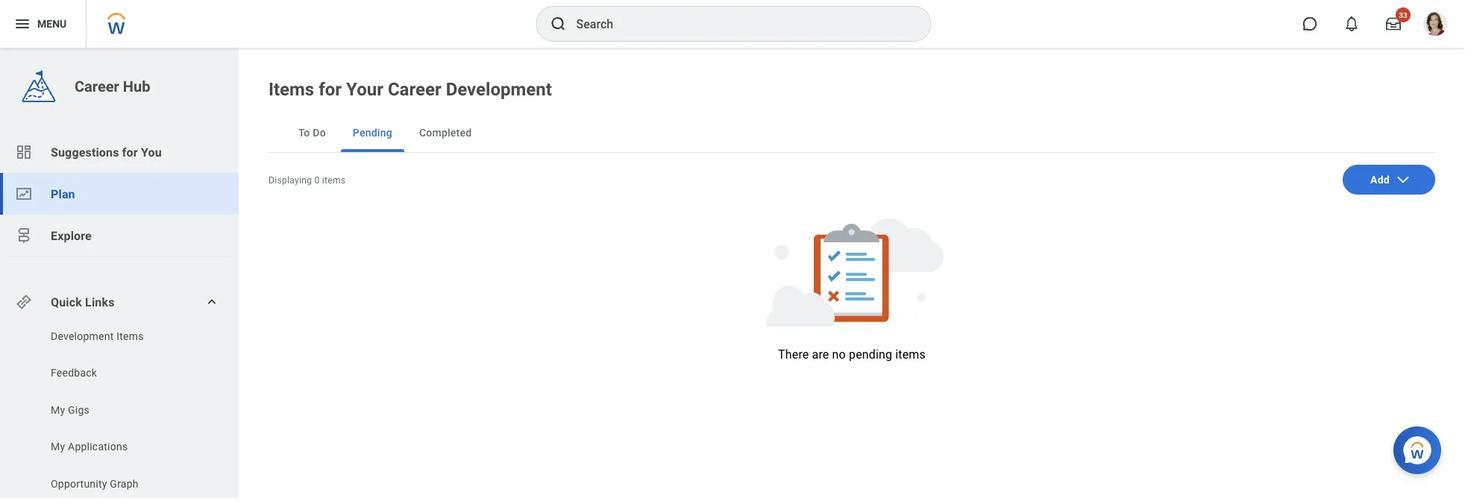 Task type: describe. For each thing, give the bounding box(es) containing it.
justify image
[[13, 15, 31, 33]]

profile logan mcneil image
[[1424, 12, 1448, 39]]

quick links
[[51, 295, 115, 309]]

list containing development items
[[0, 329, 239, 498]]

explore link
[[0, 215, 239, 257]]

quick
[[51, 295, 82, 309]]

menu button
[[0, 0, 86, 48]]

dashboard image
[[15, 143, 33, 161]]

pending
[[353, 126, 392, 139]]

0 horizontal spatial items
[[322, 175, 346, 186]]

applications
[[68, 441, 128, 453]]

my gigs link
[[49, 403, 203, 418]]

notifications large image
[[1345, 16, 1360, 31]]

displaying 0 items
[[269, 175, 346, 186]]

33
[[1399, 10, 1408, 19]]

1 horizontal spatial career
[[388, 79, 442, 100]]

add
[[1371, 174, 1390, 186]]

chevron up small image
[[204, 295, 219, 310]]

do
[[313, 126, 326, 139]]

hub
[[123, 78, 150, 95]]

quick links element
[[15, 287, 227, 317]]

completed button
[[407, 113, 484, 152]]

chevron down image
[[1396, 172, 1411, 187]]

displaying
[[269, 175, 312, 186]]

items for your career development
[[269, 79, 552, 100]]

1 horizontal spatial items
[[269, 79, 314, 100]]

completed
[[419, 126, 472, 139]]

are
[[812, 348, 829, 362]]

Search Workday  search field
[[576, 7, 900, 40]]

link image
[[15, 293, 33, 311]]

no
[[833, 348, 846, 362]]

opportunity graph link
[[49, 477, 203, 492]]

feedback link
[[49, 366, 203, 381]]

for for your
[[319, 79, 342, 100]]

1 horizontal spatial items
[[896, 348, 926, 362]]



Task type: vqa. For each thing, say whether or not it's contained in the screenshot.
earnings element
no



Task type: locate. For each thing, give the bounding box(es) containing it.
0 vertical spatial items
[[269, 79, 314, 100]]

plan link
[[0, 173, 239, 215]]

my for my gigs
[[51, 404, 65, 416]]

1 vertical spatial items
[[896, 348, 926, 362]]

0
[[315, 175, 320, 186]]

timeline milestone image
[[15, 227, 33, 245]]

tab list containing to do
[[269, 113, 1436, 153]]

my applications
[[51, 441, 128, 453]]

list containing suggestions for you
[[0, 131, 239, 257]]

for left the you
[[122, 145, 138, 159]]

list
[[0, 131, 239, 257], [0, 329, 239, 498]]

my gigs
[[51, 404, 90, 416]]

1 vertical spatial list
[[0, 329, 239, 498]]

development
[[446, 79, 552, 100], [51, 330, 114, 343]]

menu
[[37, 18, 67, 30]]

career right your at the top left
[[388, 79, 442, 100]]

1 list from the top
[[0, 131, 239, 257]]

your
[[346, 79, 383, 100]]

suggestions for you link
[[0, 131, 239, 173]]

1 my from the top
[[51, 404, 65, 416]]

items
[[322, 175, 346, 186], [896, 348, 926, 362]]

onboarding home image
[[15, 185, 33, 203]]

items down quick links element
[[117, 330, 144, 343]]

pending button
[[341, 113, 404, 152]]

development items link
[[49, 329, 203, 344]]

my
[[51, 404, 65, 416], [51, 441, 65, 453]]

33 button
[[1378, 7, 1411, 40]]

opportunity graph
[[51, 478, 139, 490]]

graph
[[110, 478, 139, 490]]

0 vertical spatial my
[[51, 404, 65, 416]]

my left gigs
[[51, 404, 65, 416]]

for
[[319, 79, 342, 100], [122, 145, 138, 159]]

for for you
[[122, 145, 138, 159]]

to do
[[298, 126, 326, 139]]

development up completed
[[446, 79, 552, 100]]

items inside "link"
[[117, 330, 144, 343]]

suggestions
[[51, 145, 119, 159]]

items right "0"
[[322, 175, 346, 186]]

items
[[269, 79, 314, 100], [117, 330, 144, 343]]

items up to
[[269, 79, 314, 100]]

pending
[[849, 348, 893, 362]]

0 horizontal spatial career
[[75, 78, 119, 95]]

gigs
[[68, 404, 90, 416]]

development items
[[51, 330, 144, 343]]

plan
[[51, 187, 75, 201]]

career left hub
[[75, 78, 119, 95]]

items right pending
[[896, 348, 926, 362]]

to do button
[[287, 113, 338, 152]]

feedback
[[51, 367, 97, 379]]

development inside "link"
[[51, 330, 114, 343]]

career
[[75, 78, 119, 95], [388, 79, 442, 100]]

1 vertical spatial for
[[122, 145, 138, 159]]

tab list
[[269, 113, 1436, 153]]

career hub
[[75, 78, 150, 95]]

search image
[[550, 15, 568, 33]]

there
[[778, 348, 809, 362]]

my down my gigs on the bottom left of page
[[51, 441, 65, 453]]

suggestions for you
[[51, 145, 162, 159]]

explore
[[51, 229, 92, 243]]

0 horizontal spatial for
[[122, 145, 138, 159]]

to
[[298, 126, 310, 139]]

add button
[[1343, 165, 1436, 195]]

links
[[85, 295, 115, 309]]

0 horizontal spatial development
[[51, 330, 114, 343]]

1 vertical spatial items
[[117, 330, 144, 343]]

development down the quick links
[[51, 330, 114, 343]]

0 vertical spatial items
[[322, 175, 346, 186]]

0 horizontal spatial items
[[117, 330, 144, 343]]

0 vertical spatial for
[[319, 79, 342, 100]]

1 vertical spatial my
[[51, 441, 65, 453]]

you
[[141, 145, 162, 159]]

1 horizontal spatial development
[[446, 79, 552, 100]]

for left your at the top left
[[319, 79, 342, 100]]

0 vertical spatial development
[[446, 79, 552, 100]]

0 vertical spatial list
[[0, 131, 239, 257]]

2 list from the top
[[0, 329, 239, 498]]

1 vertical spatial development
[[51, 330, 114, 343]]

inbox large image
[[1387, 16, 1401, 31]]

my applications link
[[49, 440, 203, 455]]

2 my from the top
[[51, 441, 65, 453]]

my for my applications
[[51, 441, 65, 453]]

1 horizontal spatial for
[[319, 79, 342, 100]]

there are no pending items
[[778, 348, 926, 362]]

opportunity
[[51, 478, 107, 490]]



